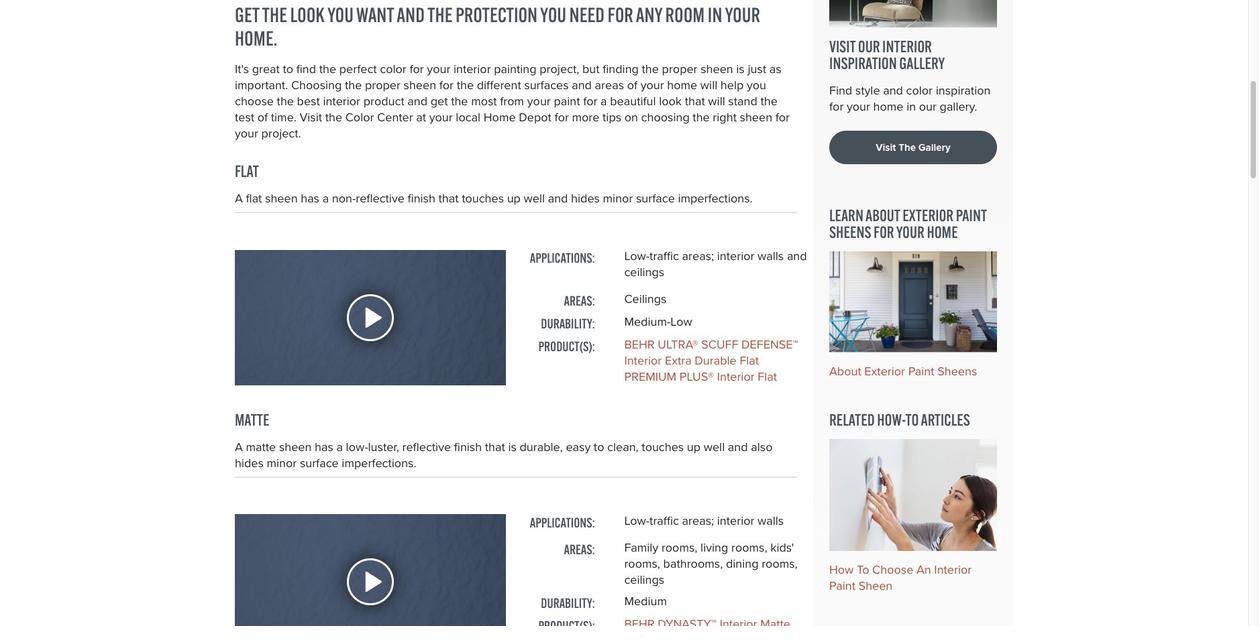Task type: vqa. For each thing, say whether or not it's contained in the screenshot.


Task type: describe. For each thing, give the bounding box(es) containing it.
areas: for flat
[[564, 293, 595, 309]]

related
[[829, 410, 875, 430]]

different
[[477, 77, 521, 94]]

great
[[252, 60, 280, 78]]

sheen left just
[[701, 60, 733, 78]]

choosing
[[641, 109, 690, 126]]

visit our interior inspiration gallery
[[829, 36, 945, 73]]

test
[[235, 109, 254, 126]]

medium
[[624, 593, 667, 611]]

interior flat sheen sequence main image image for matte
[[235, 515, 506, 627]]

how to choose an interior paint sheen link
[[829, 562, 997, 595]]

sheen inside a matte sheen has a low-luster, reflective finish that is durable, easy to clean, touches up well and also hides minor surface imperfections.
[[279, 439, 312, 456]]

rooms, up medium
[[624, 556, 660, 573]]

a matte sheen has a low-luster, reflective finish that is durable, easy to clean, touches up well and also hides minor surface imperfections.
[[235, 439, 773, 472]]

a for flat
[[235, 190, 243, 207]]

medium-low
[[624, 313, 692, 331]]

imperfections. inside a matte sheen has a low-luster, reflective finish that is durable, easy to clean, touches up well and also hides minor surface imperfections.
[[342, 455, 416, 472]]

your inside find style and color inspiration for your home in our gallery.
[[847, 98, 870, 115]]

play button image image for matte
[[347, 559, 394, 606]]

it's great to find the perfect color for your interior painting project, but finding the proper sheen is just as important. choosing the proper sheen for the different surfaces and areas of your home will help you choose the best interior product and get the most from your paint for a beautiful look that will stand the test of time. visit the color center at your local home depot for more tips on choosing the right sheen for your project.
[[235, 60, 790, 142]]

painting
[[494, 60, 537, 78]]

matte
[[246, 439, 276, 456]]

1 horizontal spatial surface
[[636, 190, 675, 207]]

about
[[829, 363, 861, 381]]

about exterior paint sheens
[[829, 363, 977, 381]]

will left 'stand'
[[708, 93, 725, 110]]

paint inside how to choose an interior paint sheen
[[829, 578, 856, 595]]

sheen right the flat
[[265, 190, 298, 207]]

non-
[[332, 190, 356, 207]]

gallery
[[919, 140, 951, 155]]

style
[[856, 82, 880, 99]]

paint
[[956, 205, 987, 225]]

low- for matte
[[624, 513, 650, 530]]

1 horizontal spatial proper
[[662, 60, 698, 78]]

durable
[[695, 352, 737, 370]]

that inside a matte sheen has a low-luster, reflective finish that is durable, easy to clean, touches up well and also hides minor surface imperfections.
[[485, 439, 505, 456]]

how to choose an interior paint sheen
[[829, 562, 972, 595]]

choose
[[235, 93, 274, 110]]

your right from
[[527, 93, 551, 110]]

0 vertical spatial reflective
[[356, 190, 405, 207]]

0 vertical spatial well
[[524, 190, 545, 207]]

low- for flat
[[624, 248, 650, 265]]

your up choosing
[[641, 77, 664, 94]]

flat down "defense™"
[[758, 368, 777, 386]]

interior inside the low-traffic areas; interior walls and ceilings
[[717, 248, 755, 265]]

exterior
[[865, 363, 905, 381]]

areas; for flat
[[682, 248, 714, 265]]

just
[[748, 60, 766, 78]]

home.
[[235, 26, 277, 51]]

interior
[[883, 36, 932, 56]]

traffic for matte
[[650, 513, 679, 530]]

sheens
[[938, 363, 977, 381]]

the
[[899, 140, 916, 155]]

touches inside a matte sheen has a low-luster, reflective finish that is durable, easy to clean, touches up well and also hides minor surface imperfections.
[[642, 439, 684, 456]]

beautiful
[[610, 93, 656, 110]]

choose
[[872, 562, 914, 579]]

behr
[[624, 336, 655, 354]]

for inside find style and color inspiration for your home in our gallery.
[[829, 98, 844, 115]]

learn about exterior paint sheens for your home
[[829, 205, 987, 242]]

learn
[[829, 205, 864, 225]]

most
[[471, 93, 497, 110]]

it's
[[235, 60, 249, 78]]

about exterior paint sheens link
[[829, 363, 997, 381]]

time.
[[271, 109, 296, 126]]

and inside the low-traffic areas; interior walls and ceilings
[[787, 248, 807, 265]]

to
[[857, 562, 869, 579]]

home
[[484, 109, 516, 126]]

home inside find style and color inspiration for your home in our gallery.
[[873, 98, 904, 115]]

2 you from the left
[[540, 2, 566, 28]]

and inside find style and color inspiration for your home in our gallery.
[[883, 82, 903, 99]]

flat
[[246, 190, 262, 207]]

get
[[431, 93, 448, 110]]

a for flat
[[323, 190, 329, 207]]

low-
[[346, 439, 368, 456]]

you
[[747, 77, 766, 94]]

0 vertical spatial minor
[[603, 190, 633, 207]]

1 you from the left
[[327, 2, 354, 28]]

how
[[829, 562, 854, 579]]

and
[[397, 2, 425, 28]]

medium-
[[624, 313, 671, 331]]

has for flat
[[301, 190, 319, 207]]

room
[[665, 2, 705, 28]]

best
[[297, 93, 320, 110]]

1 the from the left
[[262, 2, 287, 28]]

0 vertical spatial of
[[627, 77, 638, 94]]

plus®
[[680, 368, 714, 386]]

choosing
[[291, 77, 342, 94]]

about
[[866, 205, 900, 225]]

depot
[[519, 109, 552, 126]]

gallery
[[899, 53, 945, 73]]

walls for matte
[[758, 513, 784, 530]]

project,
[[540, 60, 579, 78]]

clean,
[[607, 439, 639, 456]]

a flat sheen has a non-reflective finish that touches up well and hides minor surface imperfections.
[[235, 190, 753, 207]]

finish inside a matte sheen has a low-luster, reflective finish that is durable, easy to clean, touches up well and also hides minor surface imperfections.
[[454, 439, 482, 456]]

ceilings
[[624, 291, 667, 308]]

0 horizontal spatial that
[[439, 190, 459, 207]]

luster,
[[368, 439, 399, 456]]

visit
[[829, 36, 856, 56]]

interior flat sheen sequence main image image for flat
[[235, 250, 506, 386]]

local
[[456, 109, 481, 126]]

surfaces
[[524, 77, 569, 94]]

for left most
[[439, 77, 454, 94]]

easy
[[566, 439, 591, 456]]

visit the gallery
[[876, 140, 951, 155]]

areas
[[595, 77, 624, 94]]

our
[[919, 98, 937, 115]]

find
[[296, 60, 316, 78]]

low-traffic areas; interior walls
[[624, 513, 784, 530]]

flat up the flat
[[235, 161, 259, 181]]

areas: for matte
[[564, 542, 595, 558]]

want
[[356, 2, 394, 28]]

sheen
[[859, 578, 893, 595]]

paint
[[554, 93, 580, 110]]

need
[[569, 2, 605, 28]]

scuff
[[701, 336, 738, 354]]

1 horizontal spatial hides
[[571, 190, 600, 207]]

1 horizontal spatial interior
[[717, 368, 755, 386]]

0 horizontal spatial proper
[[365, 77, 401, 94]]

more
[[572, 109, 600, 126]]

minor inside a matte sheen has a low-luster, reflective finish that is durable, easy to clean, touches up well and also hides minor surface imperfections.
[[267, 455, 297, 472]]

center
[[377, 109, 413, 126]]

1 horizontal spatial visit
[[876, 140, 896, 155]]

in
[[907, 98, 916, 115]]

1 vertical spatial of
[[258, 109, 268, 126]]

protection
[[456, 2, 538, 28]]

reflective inside a matte sheen has a low-luster, reflective finish that is durable, easy to clean, touches up well and also hides minor surface imperfections.
[[402, 439, 451, 456]]

in
[[708, 2, 722, 28]]

stand
[[728, 93, 758, 110]]

surface inside a matte sheen has a low-luster, reflective finish that is durable, easy to clean, touches up well and also hides minor surface imperfections.
[[300, 455, 339, 472]]

behr ultra® scuff defense™ interior extra durable flat link
[[624, 336, 807, 370]]

important.
[[235, 77, 288, 94]]

ceilings inside the low-traffic areas; interior walls and ceilings
[[624, 264, 665, 281]]

dining
[[726, 556, 759, 573]]



Task type: locate. For each thing, give the bounding box(es) containing it.
home inside the it's great to find the perfect color for your interior painting project, but finding the proper sheen is just as important. choosing the proper sheen for the different surfaces and areas of your home will help you choose the best interior product and get the most from your paint for a beautiful look that will stand the test of time. visit the color center at your local home depot for more tips on choosing the right sheen for your project.
[[667, 77, 697, 94]]

0 vertical spatial traffic
[[650, 248, 679, 265]]

0 horizontal spatial of
[[258, 109, 268, 126]]

visit left the
[[876, 140, 896, 155]]

color
[[380, 60, 407, 78], [906, 82, 933, 99]]

that inside the it's great to find the perfect color for your interior painting project, but finding the proper sheen is just as important. choosing the proper sheen for the different surfaces and areas of your home will help you choose the best interior product and get the most from your paint for a beautiful look that will stand the test of time. visit the color center at your local home depot for more tips on choosing the right sheen for your project.
[[685, 93, 705, 110]]

a for matte
[[337, 439, 343, 456]]

color down the gallery
[[906, 82, 933, 99]]

to left find
[[283, 60, 293, 78]]

1 vertical spatial touches
[[642, 439, 684, 456]]

interior flat sheen sequence main image image
[[235, 250, 506, 386], [235, 515, 506, 627]]

family
[[624, 540, 659, 557]]

interior inside how to choose an interior paint sheen
[[934, 562, 972, 579]]

1 horizontal spatial imperfections.
[[678, 190, 753, 207]]

1 vertical spatial is
[[508, 439, 517, 456]]

1 horizontal spatial your
[[896, 222, 925, 242]]

1 vertical spatial low-
[[624, 513, 650, 530]]

finish
[[408, 190, 435, 207], [454, 439, 482, 456]]

0 vertical spatial a
[[601, 93, 607, 110]]

your down inspiration
[[847, 98, 870, 115]]

defense™
[[742, 336, 798, 354]]

a left matte
[[235, 439, 243, 456]]

to
[[906, 410, 919, 430]]

1 vertical spatial a
[[235, 439, 243, 456]]

2 applications: from the top
[[530, 515, 595, 532]]

how-
[[877, 410, 906, 430]]

is
[[736, 60, 745, 78], [508, 439, 517, 456]]

1 vertical spatial to
[[594, 439, 604, 456]]

has for matte
[[315, 439, 333, 456]]

1 horizontal spatial up
[[687, 439, 701, 456]]

paint left to at the right
[[829, 578, 856, 595]]

for left 'any'
[[608, 2, 633, 28]]

color
[[345, 109, 374, 126]]

ceilings inside the 'family rooms, living rooms, kids' rooms, bathrooms, dining rooms, ceilings'
[[624, 572, 665, 589]]

will left help
[[701, 77, 718, 94]]

interior
[[454, 60, 491, 78], [323, 93, 360, 110], [717, 248, 755, 265], [717, 513, 755, 530]]

project.
[[261, 125, 301, 142]]

ceilings up medium
[[624, 572, 665, 589]]

0 horizontal spatial color
[[380, 60, 407, 78]]

interior down scuff
[[717, 368, 755, 386]]

for right paint
[[583, 93, 598, 110]]

2 horizontal spatial interior
[[934, 562, 972, 579]]

1 horizontal spatial to
[[594, 439, 604, 456]]

for inside get the look you want and the protection you need for any room in your home.
[[608, 2, 633, 28]]

is left just
[[736, 60, 745, 78]]

0 horizontal spatial finish
[[408, 190, 435, 207]]

2 ceilings from the top
[[624, 572, 665, 589]]

0 horizontal spatial imperfections.
[[342, 455, 416, 472]]

areas: up the product(s):
[[564, 293, 595, 309]]

for right 'stand'
[[776, 109, 790, 126]]

color inside the it's great to find the perfect color for your interior painting project, but finding the proper sheen is just as important. choosing the proper sheen for the different surfaces and areas of your home will help you choose the best interior product and get the most from your paint for a beautiful look that will stand the test of time. visit the color center at your local home depot for more tips on choosing the right sheen for your project.
[[380, 60, 407, 78]]

home up choosing
[[667, 77, 697, 94]]

applications: for flat
[[530, 250, 595, 266]]

interior for how
[[934, 562, 972, 579]]

for up "at"
[[410, 60, 424, 78]]

matte
[[235, 410, 269, 430]]

for
[[608, 2, 633, 28], [874, 222, 894, 242]]

find style and color inspiration for your home in our gallery.
[[829, 82, 991, 115]]

the right and
[[427, 2, 453, 28]]

1 walls from the top
[[758, 248, 784, 265]]

a left low-
[[337, 439, 343, 456]]

low- up family
[[624, 513, 650, 530]]

well inside a matte sheen has a low-luster, reflective finish that is durable, easy to clean, touches up well and also hides minor surface imperfections.
[[704, 439, 725, 456]]

0 vertical spatial a
[[235, 190, 243, 207]]

proper up look
[[662, 60, 698, 78]]

related how-to articles
[[829, 410, 970, 430]]

premium
[[624, 368, 677, 386]]

0 vertical spatial surface
[[636, 190, 675, 207]]

visit right 'time.'
[[300, 109, 322, 126]]

and inside a matte sheen has a low-luster, reflective finish that is durable, easy to clean, touches up well and also hides minor surface imperfections.
[[728, 439, 748, 456]]

1 horizontal spatial well
[[704, 439, 725, 456]]

but
[[583, 60, 600, 78]]

0 vertical spatial areas:
[[564, 293, 595, 309]]

1 horizontal spatial paint
[[908, 363, 935, 381]]

play button image image for flat
[[347, 295, 394, 342]]

0 vertical spatial touches
[[462, 190, 504, 207]]

0 horizontal spatial minor
[[267, 455, 297, 472]]

inspiration
[[936, 82, 991, 99]]

bathrooms,
[[663, 556, 723, 573]]

help
[[721, 77, 744, 94]]

0 horizontal spatial for
[[608, 2, 633, 28]]

flat right scuff
[[740, 352, 759, 370]]

walls for flat
[[758, 248, 784, 265]]

at
[[416, 109, 426, 126]]

0 vertical spatial color
[[380, 60, 407, 78]]

traffic up ceilings
[[650, 248, 679, 265]]

surface
[[636, 190, 675, 207], [300, 455, 339, 472]]

look
[[659, 93, 682, 110]]

1 play button image image from the top
[[347, 295, 394, 342]]

2 vertical spatial a
[[337, 439, 343, 456]]

your inside get the look you want and the protection you need for any room in your home.
[[725, 2, 760, 28]]

visit
[[300, 109, 322, 126], [876, 140, 896, 155]]

you left need
[[540, 2, 566, 28]]

and
[[572, 77, 592, 94], [883, 82, 903, 99], [408, 93, 428, 110], [548, 190, 568, 207], [787, 248, 807, 265], [728, 439, 748, 456]]

2 traffic from the top
[[650, 513, 679, 530]]

1 a from the top
[[235, 190, 243, 207]]

1 vertical spatial ceilings
[[624, 572, 665, 589]]

articles
[[921, 410, 970, 430]]

paint
[[908, 363, 935, 381], [829, 578, 856, 595]]

visit the gallery link
[[829, 131, 997, 164]]

1 vertical spatial reflective
[[402, 439, 451, 456]]

1 horizontal spatial you
[[540, 2, 566, 28]]

0 vertical spatial visit
[[300, 109, 322, 126]]

2 areas; from the top
[[682, 513, 714, 530]]

low
[[671, 313, 692, 331]]

1 horizontal spatial a
[[337, 439, 343, 456]]

extra
[[665, 352, 692, 370]]

has left the 'non-'
[[301, 190, 319, 207]]

ultra®
[[658, 336, 698, 354]]

ceilings
[[624, 264, 665, 281], [624, 572, 665, 589]]

1 horizontal spatial color
[[906, 82, 933, 99]]

sheen right right
[[740, 109, 772, 126]]

0 horizontal spatial the
[[262, 2, 287, 28]]

ceilings up ceilings
[[624, 264, 665, 281]]

1 vertical spatial durability:
[[541, 595, 595, 612]]

traffic up family
[[650, 513, 679, 530]]

2 interior flat sheen sequence main image image from the top
[[235, 515, 506, 627]]

1 horizontal spatial home
[[873, 98, 904, 115]]

a right more
[[601, 93, 607, 110]]

2 horizontal spatial that
[[685, 93, 705, 110]]

product(s):
[[539, 338, 595, 355]]

your down choose
[[235, 125, 258, 142]]

that
[[685, 93, 705, 110], [439, 190, 459, 207], [485, 439, 505, 456]]

0 horizontal spatial is
[[508, 439, 517, 456]]

walls inside the low-traffic areas; interior walls and ceilings
[[758, 248, 784, 265]]

0 horizontal spatial interior
[[624, 352, 662, 370]]

up
[[507, 190, 521, 207], [687, 439, 701, 456]]

1 vertical spatial interior flat sheen sequence main image image
[[235, 515, 506, 627]]

0 vertical spatial up
[[507, 190, 521, 207]]

minor
[[603, 190, 633, 207], [267, 455, 297, 472]]

a left the 'non-'
[[323, 190, 329, 207]]

2 play button image image from the top
[[347, 559, 394, 606]]

a for matte
[[235, 439, 243, 456]]

2 vertical spatial that
[[485, 439, 505, 456]]

home
[[927, 222, 958, 242]]

a left the flat
[[235, 190, 243, 207]]

durable,
[[520, 439, 563, 456]]

0 vertical spatial your
[[725, 2, 760, 28]]

traffic inside the low-traffic areas; interior walls and ceilings
[[650, 248, 679, 265]]

an
[[917, 562, 931, 579]]

paint left sheens on the right bottom of the page
[[908, 363, 935, 381]]

2 a from the top
[[235, 439, 243, 456]]

1 horizontal spatial for
[[874, 222, 894, 242]]

the
[[262, 2, 287, 28], [427, 2, 453, 28]]

0 vertical spatial paint
[[908, 363, 935, 381]]

1 vertical spatial areas;
[[682, 513, 714, 530]]

0 horizontal spatial a
[[323, 190, 329, 207]]

1 low- from the top
[[624, 248, 650, 265]]

up inside a matte sheen has a low-luster, reflective finish that is durable, easy to clean, touches up well and also hides minor surface imperfections.
[[687, 439, 701, 456]]

has left low-
[[315, 439, 333, 456]]

has inside a matte sheen has a low-luster, reflective finish that is durable, easy to clean, touches up well and also hides minor surface imperfections.
[[315, 439, 333, 456]]

0 vertical spatial home
[[667, 77, 697, 94]]

0 vertical spatial areas;
[[682, 248, 714, 265]]

1 horizontal spatial of
[[627, 77, 638, 94]]

hides inside a matte sheen has a low-luster, reflective finish that is durable, easy to clean, touches up well and also hides minor surface imperfections.
[[235, 455, 264, 472]]

0 vertical spatial has
[[301, 190, 319, 207]]

is inside the it's great to find the perfect color for your interior painting project, but finding the proper sheen is just as important. choosing the proper sheen for the different surfaces and areas of your home will help you choose the best interior product and get the most from your paint for a beautiful look that will stand the test of time. visit the color center at your local home depot for more tips on choosing the right sheen for your project.
[[736, 60, 745, 78]]

for left style
[[829, 98, 844, 115]]

1 vertical spatial imperfections.
[[342, 455, 416, 472]]

a inside a matte sheen has a low-luster, reflective finish that is durable, easy to clean, touches up well and also hides minor surface imperfections.
[[337, 439, 343, 456]]

proper up center
[[365, 77, 401, 94]]

on
[[625, 109, 638, 126]]

from
[[500, 93, 524, 110]]

1 traffic from the top
[[650, 248, 679, 265]]

color up product at the top of page
[[380, 60, 407, 78]]

rooms,
[[662, 540, 698, 557], [731, 540, 767, 557], [624, 556, 660, 573], [762, 556, 798, 573]]

sheen right matte
[[279, 439, 312, 456]]

2 walls from the top
[[758, 513, 784, 530]]

0 horizontal spatial touches
[[462, 190, 504, 207]]

family rooms, living rooms, kids' rooms, bathrooms, dining rooms, ceilings
[[624, 540, 798, 589]]

to right easy
[[594, 439, 604, 456]]

look
[[290, 2, 325, 28]]

right
[[713, 109, 737, 126]]

2 low- from the top
[[624, 513, 650, 530]]

interior left extra on the right
[[624, 352, 662, 370]]

rooms, left living
[[662, 540, 698, 557]]

to
[[283, 60, 293, 78], [594, 439, 604, 456]]

1 vertical spatial hides
[[235, 455, 264, 472]]

0 horizontal spatial up
[[507, 190, 521, 207]]

is inside a matte sheen has a low-luster, reflective finish that is durable, easy to clean, touches up well and also hides minor surface imperfections.
[[508, 439, 517, 456]]

0 vertical spatial imperfections.
[[678, 190, 753, 207]]

rooms, right dining at the right of page
[[762, 556, 798, 573]]

any
[[636, 2, 662, 28]]

1 vertical spatial that
[[439, 190, 459, 207]]

of right areas
[[627, 77, 638, 94]]

for left more
[[555, 109, 569, 126]]

a inside the it's great to find the perfect color for your interior painting project, but finding the proper sheen is just as important. choosing the proper sheen for the different surfaces and areas of your home will help you choose the best interior product and get the most from your paint for a beautiful look that will stand the test of time. visit the color center at your local home depot for more tips on choosing the right sheen for your project.
[[601, 93, 607, 110]]

areas:
[[564, 293, 595, 309], [564, 542, 595, 558]]

1 vertical spatial paint
[[829, 578, 856, 595]]

0 horizontal spatial your
[[725, 2, 760, 28]]

for
[[410, 60, 424, 78], [439, 77, 454, 94], [583, 93, 598, 110], [829, 98, 844, 115], [555, 109, 569, 126], [776, 109, 790, 126]]

of right test
[[258, 109, 268, 126]]

your right "at"
[[429, 109, 453, 126]]

sheens
[[829, 222, 871, 242]]

0 vertical spatial durability:
[[541, 315, 595, 332]]

1 vertical spatial finish
[[454, 439, 482, 456]]

1 vertical spatial has
[[315, 439, 333, 456]]

1 vertical spatial well
[[704, 439, 725, 456]]

1 horizontal spatial touches
[[642, 439, 684, 456]]

for inside the learn about exterior paint sheens for your home
[[874, 222, 894, 242]]

1 vertical spatial a
[[323, 190, 329, 207]]

1 applications: from the top
[[530, 250, 595, 266]]

living
[[701, 540, 728, 557]]

1 horizontal spatial finish
[[454, 439, 482, 456]]

0 horizontal spatial hides
[[235, 455, 264, 472]]

1 durability: from the top
[[541, 315, 595, 332]]

low- up ceilings
[[624, 248, 650, 265]]

interior for behr
[[624, 352, 662, 370]]

1 vertical spatial applications:
[[530, 515, 595, 532]]

exterior
[[903, 205, 954, 225]]

1 vertical spatial for
[[874, 222, 894, 242]]

to inside a matte sheen has a low-luster, reflective finish that is durable, easy to clean, touches up well and also hides minor surface imperfections.
[[594, 439, 604, 456]]

the right get
[[262, 2, 287, 28]]

is left durable,
[[508, 439, 517, 456]]

also
[[751, 439, 773, 456]]

get
[[235, 2, 259, 28]]

kids'
[[771, 540, 794, 557]]

durability: for flat
[[541, 315, 595, 332]]

your
[[427, 60, 451, 78], [641, 77, 664, 94], [527, 93, 551, 110], [847, 98, 870, 115], [429, 109, 453, 126], [235, 125, 258, 142]]

1 vertical spatial traffic
[[650, 513, 679, 530]]

1 areas: from the top
[[564, 293, 595, 309]]

1 vertical spatial color
[[906, 82, 933, 99]]

perfect
[[339, 60, 377, 78]]

flat
[[235, 161, 259, 181], [740, 352, 759, 370], [758, 368, 777, 386]]

sheen up "at"
[[404, 77, 436, 94]]

0 vertical spatial is
[[736, 60, 745, 78]]

1 horizontal spatial that
[[485, 439, 505, 456]]

interior
[[624, 352, 662, 370], [717, 368, 755, 386], [934, 562, 972, 579]]

your up the get
[[427, 60, 451, 78]]

0 vertical spatial applications:
[[530, 250, 595, 266]]

low- inside the low-traffic areas; interior walls and ceilings
[[624, 248, 650, 265]]

0 vertical spatial ceilings
[[624, 264, 665, 281]]

durability: for matte
[[541, 595, 595, 612]]

2 durability: from the top
[[541, 595, 595, 612]]

rooms, left kids'
[[731, 540, 767, 557]]

0 horizontal spatial you
[[327, 2, 354, 28]]

1 areas; from the top
[[682, 248, 714, 265]]

0 horizontal spatial visit
[[300, 109, 322, 126]]

0 horizontal spatial to
[[283, 60, 293, 78]]

areas; inside the low-traffic areas; interior walls and ceilings
[[682, 248, 714, 265]]

0 vertical spatial finish
[[408, 190, 435, 207]]

visit inside the it's great to find the perfect color for your interior painting project, but finding the proper sheen is just as important. choosing the proper sheen for the different surfaces and areas of your home will help you choose the best interior product and get the most from your paint for a beautiful look that will stand the test of time. visit the color center at your local home depot for more tips on choosing the right sheen for your project.
[[300, 109, 322, 126]]

0 vertical spatial hides
[[571, 190, 600, 207]]

areas; for matte
[[682, 513, 714, 530]]

0 horizontal spatial well
[[524, 190, 545, 207]]

1 vertical spatial surface
[[300, 455, 339, 472]]

0 vertical spatial to
[[283, 60, 293, 78]]

areas: left family
[[564, 542, 595, 558]]

you right look
[[327, 2, 354, 28]]

1 vertical spatial areas:
[[564, 542, 595, 558]]

traffic for flat
[[650, 248, 679, 265]]

color inside find style and color inspiration for your home in our gallery.
[[906, 82, 933, 99]]

as
[[770, 60, 782, 78]]

play button image image
[[347, 295, 394, 342], [347, 559, 394, 606]]

2 the from the left
[[427, 2, 453, 28]]

low-
[[624, 248, 650, 265], [624, 513, 650, 530]]

for right sheens
[[874, 222, 894, 242]]

2 areas: from the top
[[564, 542, 595, 558]]

a
[[601, 93, 607, 110], [323, 190, 329, 207], [337, 439, 343, 456]]

0 vertical spatial that
[[685, 93, 705, 110]]

0 vertical spatial for
[[608, 2, 633, 28]]

your left home
[[896, 222, 925, 242]]

a inside a matte sheen has a low-luster, reflective finish that is durable, easy to clean, touches up well and also hides minor surface imperfections.
[[235, 439, 243, 456]]

your right in in the top right of the page
[[725, 2, 760, 28]]

1 interior flat sheen sequence main image image from the top
[[235, 250, 506, 386]]

applications: for matte
[[530, 515, 595, 532]]

home left 'in'
[[873, 98, 904, 115]]

0 horizontal spatial paint
[[829, 578, 856, 595]]

interior right an
[[934, 562, 972, 579]]

to inside the it's great to find the perfect color for your interior painting project, but finding the proper sheen is just as important. choosing the proper sheen for the different surfaces and areas of your home will help you choose the best interior product and get the most from your paint for a beautiful look that will stand the test of time. visit the color center at your local home depot for more tips on choosing the right sheen for your project.
[[283, 60, 293, 78]]

1 vertical spatial play button image image
[[347, 559, 394, 606]]

1 vertical spatial your
[[896, 222, 925, 242]]

1 vertical spatial home
[[873, 98, 904, 115]]

1 horizontal spatial is
[[736, 60, 745, 78]]

your inside the learn about exterior paint sheens for your home
[[896, 222, 925, 242]]

1 ceilings from the top
[[624, 264, 665, 281]]



